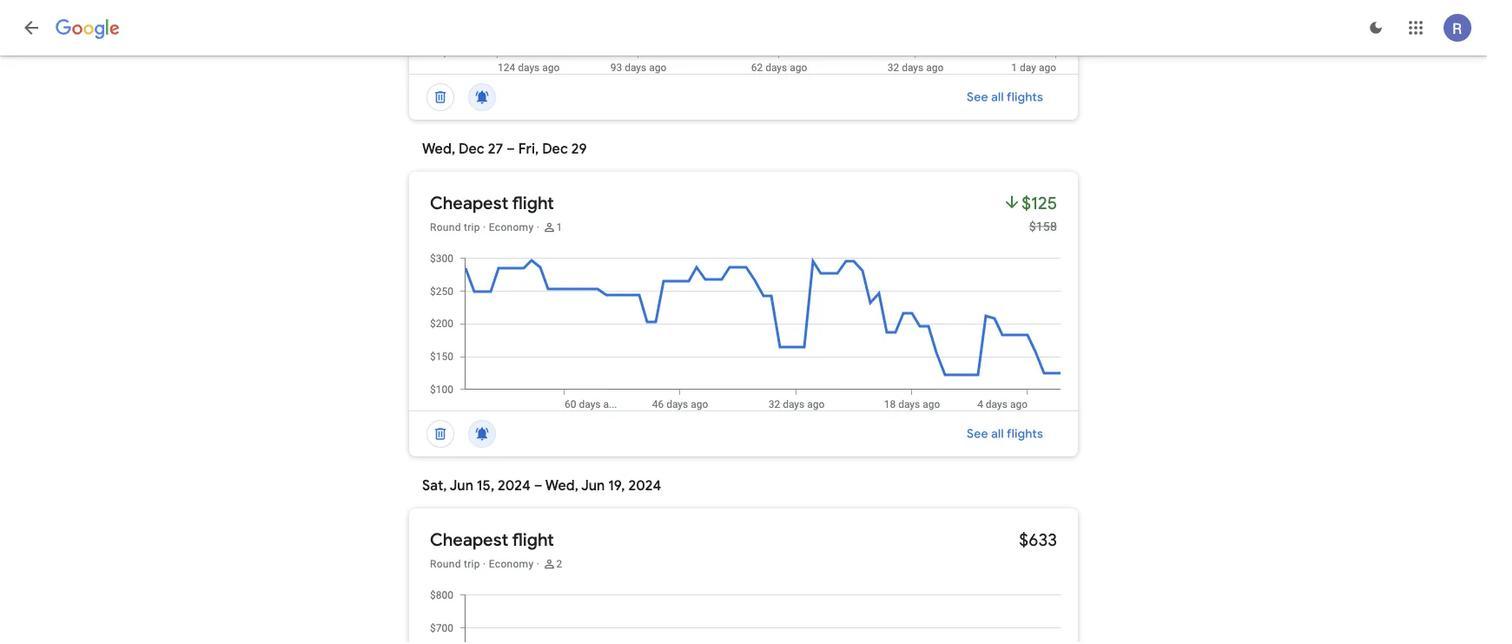 Task type: vqa. For each thing, say whether or not it's contained in the screenshot.
top Wed,
yes



Task type: locate. For each thing, give the bounding box(es) containing it.
cheapest
[[430, 192, 509, 214], [430, 529, 509, 551]]

1 2024 from the left
[[498, 477, 531, 495]]

1 all from the top
[[991, 89, 1004, 105]]

0 vertical spatial flight
[[512, 192, 554, 214]]

round trip economy left 1 text box in the top left of the page
[[430, 222, 534, 234]]

0 horizontal spatial 2024
[[498, 477, 531, 495]]

0 vertical spatial –
[[507, 140, 515, 158]]

2 vertical spatial price history graph image
[[423, 589, 1078, 644]]

see all flights
[[967, 89, 1044, 105], [967, 427, 1044, 442]]

sat, jun 15, 2024 – wed, jun 19, 2024
[[422, 477, 661, 495]]

flights
[[1007, 89, 1044, 105], [1007, 427, 1044, 442]]

1 vertical spatial flight
[[512, 529, 554, 551]]

trip down wed, dec 27 – fri, dec 29 at the left top of page
[[464, 222, 480, 234]]

all for disable email notifications for solution, round trip from dallas to chicago.thu, dec 7 – sun, dec 10 image
[[991, 89, 1004, 105]]

2 price history graph image from the top
[[423, 252, 1078, 411]]

economy left 2 passengers text box
[[489, 559, 534, 571]]

cheapest down the 15,
[[430, 529, 509, 551]]

jun left 19, on the bottom left of page
[[581, 477, 605, 495]]

1 cheapest flight from the top
[[430, 192, 554, 214]]

1 vertical spatial trip
[[464, 559, 480, 571]]

1 dec from the left
[[459, 140, 485, 158]]

trip down the 15,
[[464, 559, 480, 571]]

2 flights from the top
[[1007, 427, 1044, 442]]

0 horizontal spatial jun
[[450, 477, 474, 495]]

0 vertical spatial round
[[430, 222, 461, 234]]

1 vertical spatial wed,
[[545, 477, 579, 495]]

jun left the 15,
[[450, 477, 474, 495]]

1 vertical spatial flights
[[1007, 427, 1044, 442]]

1 vertical spatial cheapest flight
[[430, 529, 554, 551]]

0 horizontal spatial dec
[[459, 140, 485, 158]]

1 vertical spatial price history graph image
[[423, 252, 1078, 411]]

0 vertical spatial cheapest flight
[[430, 192, 554, 214]]

round
[[430, 222, 461, 234], [430, 559, 461, 571]]

1 flights from the top
[[1007, 89, 1044, 105]]

2 flight from the top
[[512, 529, 554, 551]]

1 vertical spatial cheapest
[[430, 529, 509, 551]]

flight
[[512, 192, 554, 214], [512, 529, 554, 551]]

price history graph application for sat, jun 15, 2024 – wed, jun 19, 2024
[[423, 589, 1078, 644]]

1 see from the top
[[967, 89, 988, 105]]

1 horizontal spatial jun
[[581, 477, 605, 495]]

cheapest flight down 27
[[430, 192, 554, 214]]

wed, down remove saved flight, round trip from dallas to chicago.thu, dec 7 – sun, dec 10 icon
[[422, 140, 456, 158]]

disable email notifications for solution, round trip from dallas to chicago.wed, dec 27 – fri, dec 29 image
[[461, 414, 503, 455]]

trip
[[464, 222, 480, 234], [464, 559, 480, 571]]

1 vertical spatial price history graph application
[[423, 252, 1078, 411]]

economy
[[489, 222, 534, 234], [489, 559, 534, 571]]

fri,
[[519, 140, 539, 158]]

1 round trip economy from the top
[[430, 222, 534, 234]]

dec left 27
[[459, 140, 485, 158]]

0 vertical spatial trip
[[464, 222, 480, 234]]

1 vertical spatial round trip economy
[[430, 559, 534, 571]]

see all flights for the disable email notifications for solution, round trip from dallas to chicago.wed, dec 27 – fri, dec 29 image
[[967, 427, 1044, 442]]

round for 2
[[430, 559, 461, 571]]

0 vertical spatial see all flights
[[967, 89, 1044, 105]]

1 vertical spatial –
[[534, 477, 543, 495]]

0 vertical spatial all
[[991, 89, 1004, 105]]

2 2024 from the left
[[629, 477, 661, 495]]

0 vertical spatial economy
[[489, 222, 534, 234]]

1 economy from the top
[[489, 222, 534, 234]]

27
[[488, 140, 503, 158]]

wed,
[[422, 140, 456, 158], [545, 477, 579, 495]]

cheapest down 27
[[430, 192, 509, 214]]

dec
[[459, 140, 485, 158], [542, 140, 568, 158]]

2 vertical spatial price history graph application
[[423, 589, 1078, 644]]

2024 right the 15,
[[498, 477, 531, 495]]

0 vertical spatial cheapest
[[430, 192, 509, 214]]

0 horizontal spatial –
[[507, 140, 515, 158]]

round trip economy
[[430, 222, 534, 234], [430, 559, 534, 571]]

1 trip from the top
[[464, 222, 480, 234]]

0 vertical spatial flights
[[1007, 89, 1044, 105]]

1 horizontal spatial dec
[[542, 140, 568, 158]]

2024
[[498, 477, 531, 495], [629, 477, 661, 495]]

0 vertical spatial see
[[967, 89, 988, 105]]

2 see from the top
[[967, 427, 988, 442]]

1 vertical spatial see all flights
[[967, 427, 1044, 442]]

0 vertical spatial round trip economy
[[430, 222, 534, 234]]

3 price history graph image from the top
[[423, 589, 1078, 644]]

see
[[967, 89, 988, 105], [967, 427, 988, 442]]

go back image
[[21, 17, 42, 38]]

0 vertical spatial price history graph application
[[423, 0, 1078, 74]]

15,
[[477, 477, 495, 495]]

2 trip from the top
[[464, 559, 480, 571]]

1 vertical spatial all
[[991, 427, 1004, 442]]

1 cheapest from the top
[[430, 192, 509, 214]]

2 price history graph application from the top
[[423, 252, 1078, 411]]

–
[[507, 140, 515, 158], [534, 477, 543, 495]]

wed, left 19, on the bottom left of page
[[545, 477, 579, 495]]

1 vertical spatial see
[[967, 427, 988, 442]]

– right the 15,
[[534, 477, 543, 495]]

economy left 1 text box in the top left of the page
[[489, 222, 534, 234]]

1 passenger text field
[[556, 221, 563, 235]]

2 cheapest from the top
[[430, 529, 509, 551]]

2 round trip economy from the top
[[430, 559, 534, 571]]

– right 27
[[507, 140, 515, 158]]

price history graph application
[[423, 0, 1078, 74], [423, 252, 1078, 411], [423, 589, 1078, 644]]

2 round from the top
[[430, 559, 461, 571]]

1 horizontal spatial 2024
[[629, 477, 661, 495]]

2 dec from the left
[[542, 140, 568, 158]]

jun
[[450, 477, 474, 495], [581, 477, 605, 495]]

flight down sat, jun 15, 2024 – wed, jun 19, 2024
[[512, 529, 554, 551]]

all
[[991, 89, 1004, 105], [991, 427, 1004, 442]]

price history graph image
[[423, 0, 1078, 74], [423, 252, 1078, 411], [423, 589, 1078, 644]]

remove saved flight, round trip from dallas to chicago.thu, dec 7 – sun, dec 10 image
[[420, 76, 461, 118]]

3 price history graph application from the top
[[423, 589, 1078, 644]]

see for the disable email notifications for solution, round trip from dallas to chicago.wed, dec 27 – fri, dec 29 image
[[967, 427, 988, 442]]

2 economy from the top
[[489, 559, 534, 571]]

all for the disable email notifications for solution, round trip from dallas to chicago.wed, dec 27 – fri, dec 29 image
[[991, 427, 1004, 442]]

0 vertical spatial wed,
[[422, 140, 456, 158]]

2 see all flights from the top
[[967, 427, 1044, 442]]

1 vertical spatial economy
[[489, 559, 534, 571]]

$125
[[1022, 192, 1057, 214]]

cheapest flight
[[430, 192, 554, 214], [430, 529, 554, 551]]

0 vertical spatial price history graph image
[[423, 0, 1078, 74]]

flight down fri,
[[512, 192, 554, 214]]

2 cheapest flight from the top
[[430, 529, 554, 551]]

1 flight from the top
[[512, 192, 554, 214]]

round trip economy left 2 passengers text box
[[430, 559, 534, 571]]

1 vertical spatial round
[[430, 559, 461, 571]]

1 see all flights from the top
[[967, 89, 1044, 105]]

round trip economy for 1
[[430, 222, 534, 234]]

dec left 29
[[542, 140, 568, 158]]

cheapest flight down the 15,
[[430, 529, 554, 551]]

1 horizontal spatial –
[[534, 477, 543, 495]]

1 round from the top
[[430, 222, 461, 234]]

2 all from the top
[[991, 427, 1004, 442]]

trip for 2
[[464, 559, 480, 571]]

2024 right 19, on the bottom left of page
[[629, 477, 661, 495]]



Task type: describe. For each thing, give the bounding box(es) containing it.
flights for disable email notifications for solution, round trip from dallas to chicago.thu, dec 7 – sun, dec 10 image
[[1007, 89, 1044, 105]]

2 passengers text field
[[556, 558, 563, 572]]

sat,
[[422, 477, 447, 495]]

cheapest flight for 15,
[[430, 529, 554, 551]]

158 US dollars text field
[[1029, 219, 1057, 234]]

disable email notifications for solution, round trip from dallas to chicago.thu, dec 7 – sun, dec 10 image
[[461, 76, 503, 118]]

1 price history graph application from the top
[[423, 0, 1078, 74]]

economy for 2
[[489, 559, 534, 571]]

2
[[556, 559, 563, 571]]

price history graph application for wed, dec 27 – fri, dec 29
[[423, 252, 1078, 411]]

flight for –
[[512, 529, 554, 551]]

1
[[556, 222, 563, 234]]

633 US dollars text field
[[1019, 529, 1057, 551]]

wed, dec 27 – fri, dec 29
[[422, 140, 587, 158]]

round for 1
[[430, 222, 461, 234]]

cheapest for jun
[[430, 529, 509, 551]]

2 jun from the left
[[581, 477, 605, 495]]

remove saved flight, round trip from dallas to chicago.wed, dec 27 – fri, dec 29 image
[[420, 414, 461, 455]]

price history graph image for wed, dec 27 – fri, dec 29
[[423, 252, 1078, 411]]

round trip economy for 2
[[430, 559, 534, 571]]

1 price history graph image from the top
[[423, 0, 1078, 74]]

price history graph image for sat, jun 15, 2024 – wed, jun 19, 2024
[[423, 589, 1078, 644]]

change appearance image
[[1355, 7, 1397, 49]]

cheapest flight for 27
[[430, 192, 554, 214]]

cheapest for dec
[[430, 192, 509, 214]]

19,
[[608, 477, 625, 495]]

$633
[[1019, 529, 1057, 551]]

flights for the disable email notifications for solution, round trip from dallas to chicago.wed, dec 27 – fri, dec 29 image
[[1007, 427, 1044, 442]]

29
[[572, 140, 587, 158]]

see all flights for disable email notifications for solution, round trip from dallas to chicago.thu, dec 7 – sun, dec 10 image
[[967, 89, 1044, 105]]

flight for fri,
[[512, 192, 554, 214]]

$158
[[1029, 219, 1057, 234]]

trip for 1
[[464, 222, 480, 234]]

economy for 1
[[489, 222, 534, 234]]

125 US dollars text field
[[1022, 192, 1057, 214]]

1 horizontal spatial wed,
[[545, 477, 579, 495]]

0 horizontal spatial wed,
[[422, 140, 456, 158]]

1 jun from the left
[[450, 477, 474, 495]]

see for disable email notifications for solution, round trip from dallas to chicago.thu, dec 7 – sun, dec 10 image
[[967, 89, 988, 105]]



